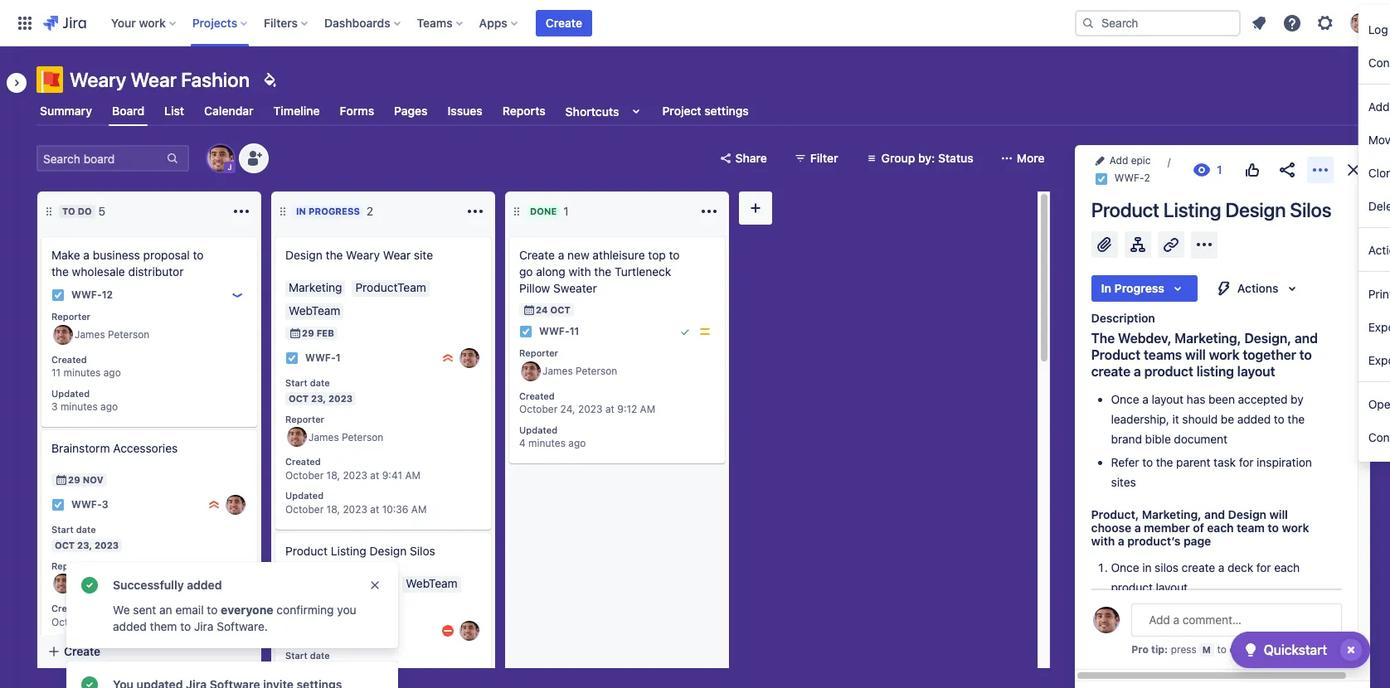 Task type: vqa. For each thing, say whether or not it's contained in the screenshot.
the left team
yes



Task type: locate. For each thing, give the bounding box(es) containing it.
weary down in progress 2
[[346, 248, 380, 262]]

page down most
[[1111, 666, 1138, 681]]

start
[[285, 377, 307, 388], [51, 524, 74, 535], [285, 650, 307, 661]]

wwf-1
[[305, 352, 341, 364]]

marketing, up product's
[[1142, 507, 1201, 521]]

in right column actions menu icon at left
[[296, 206, 306, 216]]

2 vertical spatial 23,
[[311, 666, 326, 677]]

1 vertical spatial james peterson image
[[53, 574, 73, 594]]

1 horizontal spatial 3
[[102, 499, 108, 511]]

18, up "updated october 18, 2023 at 10:36 am"
[[326, 470, 340, 482]]

0 vertical spatial work
[[139, 15, 166, 29]]

add app image
[[1194, 235, 1214, 255]]

1 for wwf-1
[[336, 352, 341, 364]]

success image
[[80, 576, 100, 596], [80, 675, 100, 688]]

october inside created october 24, 2023 at 9:12 am
[[519, 403, 558, 416]]

design
[[1225, 198, 1286, 221], [285, 248, 322, 262], [1228, 507, 1267, 521], [370, 544, 407, 558]]

1 vertical spatial marketing,
[[1142, 507, 1201, 521]]

created inside created october 24, 2023 at 9:12 am
[[519, 390, 555, 401]]

29 left "feb"
[[302, 328, 314, 338]]

oct
[[550, 304, 570, 315], [289, 393, 309, 404], [55, 540, 75, 550], [289, 666, 309, 677]]

2 vertical spatial will
[[1141, 666, 1158, 681]]

low image
[[231, 289, 244, 302]]

am inside "updated october 18, 2023 at 10:36 am"
[[411, 503, 427, 516]]

marketing,
[[1175, 331, 1241, 346], [1142, 507, 1201, 521]]

0 vertical spatial 3
[[51, 401, 58, 413]]

0 horizontal spatial create button
[[37, 637, 261, 667]]

1 vertical spatial start
[[51, 524, 74, 535]]

con down log
[[1369, 55, 1390, 69]]

to inside once a layout has been accepted by leadership, it should be added to the brand bible document
[[1274, 412, 1285, 426]]

feb
[[317, 328, 334, 338]]

for inside once in silos create a deck for each product layout
[[1256, 560, 1271, 574]]

make
[[51, 248, 80, 262]]

ago inside "updated 4 minutes ago"
[[568, 437, 586, 450]]

am for october 24, 2023 at 9:12 am
[[640, 403, 655, 416]]

Search field
[[1075, 10, 1241, 36]]

1 vertical spatial with
[[1091, 534, 1115, 548]]

peterson down 12
[[108, 329, 150, 341]]

share button
[[709, 145, 777, 172]]

create button right apps popup button
[[536, 10, 592, 36]]

filters
[[264, 15, 298, 29]]

james peterson up created october 24, 2023 at 9:12 am
[[542, 365, 617, 377]]

at inside created october 18, 2023 at 9:41 am
[[370, 470, 379, 482]]

1 vertical spatial 11
[[51, 367, 61, 379]]

am inside created october 24, 2023 at 9:12 am
[[640, 403, 655, 416]]

settings image
[[1315, 13, 1335, 33]]

1 vertical spatial 2
[[367, 204, 373, 218]]

ago up updated 3 minutes ago
[[103, 367, 121, 379]]

1 horizontal spatial column actions menu image
[[699, 202, 719, 221]]

start for product listing design silos
[[285, 650, 307, 661]]

product listing design silos up dismiss 'image'
[[285, 544, 435, 558]]

and right design,
[[1295, 331, 1318, 346]]

1 group from the top
[[1359, 7, 1390, 84]]

done
[[530, 206, 557, 216]]

task image
[[51, 289, 65, 302]]

3 down 29 nov
[[102, 499, 108, 511]]

october for october 18, 2023 at 9:41 am
[[285, 470, 324, 482]]

search image
[[1082, 16, 1095, 29]]

october left 24,
[[519, 403, 558, 416]]

page inside product, marketing, and design will choose a member of each team to work with a product's page
[[1184, 534, 1211, 548]]

1 horizontal spatial wear
[[383, 248, 411, 262]]

brand inside once a layout has been accepted by leadership, it should be added to the brand bible document
[[1111, 432, 1142, 446]]

create inside the webdev, marketing, design, and product teams will work together to create a product listing layout
[[1091, 364, 1131, 379]]

0 vertical spatial start date oct 23, 2023
[[285, 377, 353, 404]]

to right proposal
[[193, 248, 204, 262]]

share image
[[1277, 160, 1297, 180]]

create inside create a new athleisure top to go along with the turtleneck pillow sweater
[[519, 248, 555, 262]]

2 group from the top
[[1359, 85, 1390, 227]]

2 column actions menu image from the left
[[699, 202, 719, 221]]

each inside once in silos create a deck for each product layout
[[1274, 560, 1300, 574]]

james up created october 18, 2023 at 9:41 am on the left of the page
[[309, 431, 339, 444]]

once for once in silos create a deck for each product layout
[[1111, 560, 1139, 574]]

created up updated 3 minutes ago
[[51, 354, 87, 365]]

silos down "updated october 18, 2023 at 10:36 am"
[[410, 544, 435, 558]]

the
[[1091, 331, 1115, 346]]

0 vertical spatial expo
[[1369, 320, 1390, 334]]

will inside most interesting and fitting product page will get added to the brand bible
[[1141, 666, 1158, 681]]

minutes for 11
[[63, 367, 101, 379]]

con inside con link
[[1369, 430, 1390, 444]]

am right 10:36
[[411, 503, 427, 516]]

wwf- down 29 feb
[[305, 352, 336, 364]]

design right 'of'
[[1228, 507, 1267, 521]]

task image for wwf-3
[[51, 498, 65, 512]]

expo up ope
[[1369, 353, 1390, 367]]

highest image for wwf-3
[[207, 498, 221, 512]]

minutes inside updated 3 minutes ago
[[60, 401, 98, 413]]

october up "updated october 18, 2023 at 10:36 am"
[[285, 470, 324, 482]]

member
[[1144, 521, 1190, 535]]

will inside product, marketing, and design will choose a member of each team to work with a product's page
[[1269, 507, 1288, 521]]

3
[[51, 401, 58, 413], [102, 499, 108, 511]]

ago inside updated 3 minutes ago
[[100, 401, 118, 413]]

created october 24, 2023 at 9:12 am
[[519, 390, 655, 416]]

1 horizontal spatial will
[[1185, 347, 1206, 362]]

at inside created october 18, 2023 at 11:01 am
[[136, 616, 145, 629]]

2023 inside created october 18, 2023 at 11:01 am
[[109, 616, 133, 629]]

5
[[98, 204, 106, 218]]

2023 left 12:59
[[109, 650, 133, 663]]

0 vertical spatial progress
[[309, 206, 360, 216]]

design inside product, marketing, and design will choose a member of each team to work with a product's page
[[1228, 507, 1267, 521]]

to inside product, marketing, and design will choose a member of each team to work with a product's page
[[1268, 521, 1279, 535]]

once a layout has been accepted by leadership, it should be added to the brand bible document
[[1111, 392, 1308, 446]]

2023 left 10:36
[[343, 503, 367, 516]]

ope
[[1369, 397, 1390, 411]]

wwf- inside 'link'
[[539, 325, 570, 338]]

created for 11 minutes ago
[[51, 354, 87, 365]]

to inside confirming you added them to jira software.
[[180, 620, 191, 634]]

october for october 24, 2023 at 9:12 am
[[519, 403, 558, 416]]

29 february 2024 image
[[289, 327, 302, 340], [289, 327, 302, 340]]

1 vertical spatial nov
[[317, 600, 337, 611]]

0 horizontal spatial nov
[[83, 474, 103, 485]]

1 column actions menu image from the left
[[465, 202, 485, 221]]

29 for 29 feb
[[302, 328, 314, 338]]

0 vertical spatial create button
[[536, 10, 592, 36]]

0 vertical spatial con
[[1369, 55, 1390, 69]]

work up listing
[[1209, 347, 1240, 362]]

layout down together
[[1237, 364, 1275, 379]]

in
[[1142, 560, 1152, 574]]

2 vertical spatial james peterson image
[[459, 621, 479, 641]]

at left '9:41'
[[370, 470, 379, 482]]

2 success image from the top
[[80, 675, 100, 688]]

print link
[[1359, 277, 1390, 310]]

the inside 'make a business proposal to the wholesale distributor'
[[51, 265, 69, 279]]

at left 12:59
[[136, 650, 145, 663]]

each inside product, marketing, and design will choose a member of each team to work with a product's page
[[1207, 521, 1234, 535]]

2023 up "updated october 18, 2023 at 10:36 am"
[[343, 470, 367, 482]]

page
[[1184, 534, 1211, 548], [1111, 666, 1138, 681]]

1 vertical spatial bible
[[1286, 666, 1312, 681]]

0 vertical spatial create
[[1091, 364, 1131, 379]]

ago up brainstorm accessories on the bottom left
[[100, 401, 118, 413]]

start down wwf-1 link
[[285, 377, 307, 388]]

29 november 2023 image
[[55, 474, 68, 487], [55, 474, 68, 487]]

to right top
[[669, 248, 680, 262]]

distributor
[[128, 265, 184, 279]]

2 expo from the top
[[1369, 353, 1390, 367]]

group containing print
[[1359, 272, 1390, 382]]

0 vertical spatial brand
[[1111, 432, 1142, 446]]

created inside created 11 minutes ago
[[51, 354, 87, 365]]

am right an
[[174, 616, 189, 629]]

1 vertical spatial for
[[1256, 560, 1271, 574]]

add button
[[1359, 90, 1390, 123]]

minutes for 3
[[60, 401, 98, 413]]

layout inside once in silos create a deck for each product layout
[[1156, 580, 1188, 594]]

1 horizontal spatial 11
[[570, 325, 579, 338]]

minutes inside created 11 minutes ago
[[63, 367, 101, 379]]

and for and
[[1204, 507, 1225, 521]]

task image for wwf-1
[[285, 352, 299, 365]]

task image
[[1094, 172, 1108, 185], [519, 325, 532, 338], [285, 352, 299, 365], [51, 498, 65, 512], [285, 625, 299, 638]]

1 vertical spatial add
[[1109, 154, 1128, 167]]

con for con link
[[1369, 430, 1390, 444]]

0 horizontal spatial for
[[1239, 455, 1254, 469]]

0 horizontal spatial wear
[[131, 68, 177, 91]]

1
[[564, 204, 569, 218], [336, 352, 341, 364]]

1 for done 1
[[564, 204, 569, 218]]

2 vertical spatial and
[[1200, 647, 1220, 661]]

tab list
[[27, 96, 1380, 126]]

30 november 2023 image
[[289, 600, 302, 613], [289, 600, 302, 613]]

0 vertical spatial each
[[1207, 521, 1234, 535]]

wwf-11
[[539, 325, 579, 338]]

notifications image
[[1249, 13, 1269, 33]]

created 11 minutes ago
[[51, 354, 121, 379]]

at for 9:12
[[605, 403, 614, 416]]

the left parent
[[1156, 455, 1173, 469]]

quickstart button
[[1231, 632, 1370, 669]]

4 group from the top
[[1359, 382, 1390, 459]]

start date oct 23, 2023 down confirming
[[285, 650, 353, 677]]

0 vertical spatial in
[[296, 206, 306, 216]]

wwf- down add epic
[[1114, 172, 1144, 184]]

success image up created october 18, 2023 at 11:01 am
[[80, 576, 100, 596]]

minutes inside "updated 4 minutes ago"
[[528, 437, 566, 450]]

epic
[[1131, 154, 1151, 167]]

24 october 2023 image
[[523, 304, 536, 317], [523, 304, 536, 317]]

group
[[1359, 7, 1390, 84], [1359, 85, 1390, 227], [1359, 272, 1390, 382], [1359, 382, 1390, 459]]

12
[[102, 289, 113, 301]]

0 vertical spatial 29
[[302, 328, 314, 338]]

0 vertical spatial minutes
[[63, 367, 101, 379]]

2 horizontal spatial will
[[1269, 507, 1288, 521]]

wwf-1 link
[[305, 351, 341, 365]]

created inside created october 18, 2023 at 9:41 am
[[285, 457, 321, 467]]

1 vertical spatial brand
[[1252, 666, 1283, 681]]

0 horizontal spatial add
[[1109, 154, 1128, 167]]

brainstorm
[[51, 441, 110, 455]]

the inside create a new athleisure top to go along with the turtleneck pillow sweater
[[594, 265, 611, 279]]

and for a
[[1200, 647, 1220, 661]]

for inside refer to the parent task for inspiration sites
[[1239, 455, 1254, 469]]

the down by
[[1288, 412, 1305, 426]]

dashboards
[[324, 15, 390, 29]]

0 vertical spatial success image
[[80, 576, 100, 596]]

to down inspiration
[[1268, 521, 1279, 535]]

2023 down wwf-1 link
[[328, 393, 353, 404]]

project settings
[[662, 104, 749, 118]]

pillow
[[519, 281, 550, 295]]

nov for 30 nov
[[317, 600, 337, 611]]

done image
[[678, 325, 692, 338]]

oct down wwf-3 link
[[55, 540, 75, 550]]

james peterson image
[[459, 348, 479, 368], [53, 574, 73, 594], [459, 621, 479, 641]]

silos
[[1290, 198, 1332, 221], [410, 544, 435, 558]]

18, left we
[[93, 616, 106, 629]]

at
[[605, 403, 614, 416], [370, 470, 379, 482], [370, 503, 379, 516], [136, 616, 145, 629], [136, 650, 145, 663]]

start down confirming
[[285, 650, 307, 661]]

minutes for 4
[[528, 437, 566, 450]]

listing
[[1163, 198, 1221, 221], [331, 544, 366, 558]]

design the weary wear site
[[285, 248, 433, 262]]

james peterson up we
[[75, 578, 150, 590]]

1 expo from the top
[[1369, 320, 1390, 334]]

date for product
[[310, 650, 330, 661]]

0 horizontal spatial team
[[1237, 521, 1265, 535]]

progress inside dropdown button
[[1114, 281, 1164, 295]]

brand down check icon
[[1252, 666, 1283, 681]]

to inside 'make a business proposal to the wholesale distributor'
[[193, 248, 204, 262]]

0 vertical spatial ago
[[103, 367, 121, 379]]

a down the webdev,
[[1134, 364, 1141, 379]]

in inside dropdown button
[[1101, 281, 1111, 295]]

18, for october 18, 2023 at 12:59 pm
[[93, 650, 106, 663]]

updated inside updated 3 minutes ago
[[51, 388, 90, 399]]

along
[[536, 265, 565, 279]]

october down created october 18, 2023 at 9:41 am on the left of the page
[[285, 503, 324, 516]]

ago inside created 11 minutes ago
[[103, 367, 121, 379]]

m
[[1202, 644, 1210, 655]]

0 vertical spatial with
[[569, 265, 591, 279]]

brand inside most interesting and fitting product page will get added to the brand bible
[[1252, 666, 1283, 681]]

choose
[[1091, 521, 1131, 535]]

11 inside 'link'
[[570, 325, 579, 338]]

nov
[[83, 474, 103, 485], [317, 600, 337, 611]]

1 vertical spatial once
[[1111, 560, 1139, 574]]

product inside once in silos create a deck for each product layout
[[1111, 580, 1153, 594]]

updated inside "updated 4 minutes ago"
[[519, 424, 557, 435]]

added inside once a layout has been accepted by leadership, it should be added to the brand bible document
[[1237, 412, 1271, 426]]

the up confirm
[[1155, 603, 1172, 618]]

0 vertical spatial for
[[1239, 455, 1254, 469]]

in for in progress
[[1101, 281, 1111, 295]]

minutes
[[63, 367, 101, 379], [60, 401, 98, 413], [528, 437, 566, 450]]

expo down print
[[1369, 320, 1390, 334]]

2 con from the top
[[1369, 430, 1390, 444]]

we sent an email to everyone
[[113, 603, 273, 617]]

0 vertical spatial page
[[1184, 534, 1211, 548]]

at left 9:12 on the left of page
[[605, 403, 614, 416]]

expo link down print
[[1359, 310, 1390, 343]]

1 vertical spatial con
[[1369, 430, 1390, 444]]

product up present on the bottom right of the page
[[1111, 580, 1153, 594]]

1 horizontal spatial bible
[[1286, 666, 1312, 681]]

a down product,
[[1118, 534, 1124, 548]]

1 vertical spatial each
[[1274, 560, 1300, 574]]

0 vertical spatial 1
[[564, 204, 569, 218]]

create button down them
[[37, 637, 261, 667]]

created for october 24, 2023 at 9:12 am
[[519, 390, 555, 401]]

am for october 18, 2023 at 11:01 am
[[174, 616, 189, 629]]

0 vertical spatial add
[[1369, 99, 1390, 113]]

0 horizontal spatial bible
[[1145, 432, 1171, 446]]

team
[[1237, 521, 1265, 535], [1296, 603, 1323, 618]]

nov for 29 nov
[[83, 474, 103, 485]]

listing down "updated october 18, 2023 at 10:36 am"
[[331, 544, 366, 558]]

brand up refer
[[1111, 432, 1142, 446]]

the webdev, marketing, design, and product teams will work together to create a product listing layout
[[1091, 331, 1321, 379]]

of
[[1193, 521, 1204, 535]]

1 horizontal spatial in
[[1101, 281, 1111, 295]]

will
[[1185, 347, 1206, 362], [1269, 507, 1288, 521], [1141, 666, 1158, 681]]

listing up add app icon
[[1163, 198, 1221, 221]]

a
[[83, 248, 90, 262], [558, 248, 564, 262], [1134, 364, 1141, 379], [1142, 392, 1149, 406], [1134, 521, 1141, 535], [1118, 534, 1124, 548], [1218, 560, 1224, 574]]

1 vertical spatial 1
[[336, 352, 341, 364]]

to inside create a new athleisure top to go along with the turtleneck pillow sweater
[[669, 248, 680, 262]]

the inside most interesting and fitting product page will get added to the brand bible
[[1232, 666, 1249, 681]]

and inside most interesting and fitting product page will get added to the brand bible
[[1200, 647, 1220, 661]]

sidebar navigation image
[[0, 66, 36, 100]]

product down "the"
[[1091, 347, 1141, 362]]

marketing, inside product, marketing, and design will choose a member of each team to work with a product's page
[[1142, 507, 1201, 521]]

nov up 'wwf-3'
[[83, 474, 103, 485]]

Add a comment… field
[[1131, 604, 1341, 637]]

ago
[[103, 367, 121, 379], [100, 401, 118, 413], [568, 437, 586, 450]]

18, down created october 18, 2023 at 9:41 am on the left of the page
[[326, 503, 340, 516]]

create inside once in silos create a deck for each product layout
[[1182, 560, 1215, 574]]

ope button
[[1359, 387, 1390, 421]]

1 horizontal spatial with
[[1091, 534, 1115, 548]]

add inside button
[[1369, 99, 1390, 113]]

1 horizontal spatial create
[[1182, 560, 1215, 574]]

at inside "updated october 18, 2023 at 10:36 am"
[[370, 503, 379, 516]]

work
[[139, 15, 166, 29], [1209, 347, 1240, 362], [1282, 521, 1309, 535]]

at inside "updated october 18, 2023 at 12:59 pm"
[[136, 650, 145, 663]]

2 vertical spatial minutes
[[528, 437, 566, 450]]

create column image
[[746, 198, 766, 218]]

help image
[[1282, 13, 1302, 33]]

18, inside created october 18, 2023 at 9:41 am
[[326, 470, 340, 482]]

banner
[[0, 0, 1390, 46]]

0 vertical spatial and
[[1295, 331, 1318, 346]]

done image
[[678, 325, 692, 338]]

it
[[1172, 412, 1179, 426]]

am inside created october 18, 2023 at 11:01 am
[[174, 616, 189, 629]]

wwf- for 12
[[71, 289, 102, 301]]

expo
[[1369, 320, 1390, 334], [1369, 353, 1390, 367]]

1 vertical spatial highest image
[[207, 498, 221, 512]]

created for october 18, 2023 at 11:01 am
[[51, 603, 87, 614]]

oct right 24
[[550, 304, 570, 315]]

filters button
[[259, 10, 314, 36]]

ago for 11 minutes ago
[[103, 367, 121, 379]]

apps
[[479, 15, 507, 29]]

james peterson image
[[207, 145, 234, 172], [53, 325, 73, 345], [521, 361, 541, 381], [287, 427, 307, 447], [226, 495, 246, 515]]

0 horizontal spatial 2
[[367, 204, 373, 218]]

23, down wwf-1 link
[[311, 393, 326, 404]]

updated up the 4
[[519, 424, 557, 435]]

0 vertical spatial james peterson image
[[459, 348, 479, 368]]

0 vertical spatial team
[[1237, 521, 1265, 535]]

the left webdev
[[1230, 603, 1247, 618]]

in up description
[[1101, 281, 1111, 295]]

marketing, up listing
[[1175, 331, 1241, 346]]

present
[[1111, 603, 1152, 618]]

wwf- down 29 nov
[[71, 499, 102, 511]]

james up created 11 minutes ago
[[75, 329, 105, 341]]

updated inside "updated october 18, 2023 at 12:59 pm"
[[51, 637, 90, 648]]

column actions menu image
[[465, 202, 485, 221], [699, 202, 719, 221]]

2 vertical spatial work
[[1282, 521, 1309, 535]]

am right 9:12 on the left of page
[[640, 403, 655, 416]]

james peterson image for product listing design silos
[[459, 621, 479, 641]]

1 horizontal spatial create button
[[536, 10, 592, 36]]

projects
[[192, 15, 237, 29]]

quickstart
[[1264, 643, 1327, 658]]

weary wear fashion
[[70, 68, 250, 91]]

1 vertical spatial create button
[[37, 637, 261, 667]]

october inside created october 18, 2023 at 9:41 am
[[285, 470, 324, 482]]

date down wwf-1 link
[[310, 377, 330, 388]]

minutes up updated 3 minutes ago
[[63, 367, 101, 379]]

11 inside created 11 minutes ago
[[51, 367, 61, 379]]

18, inside created october 18, 2023 at 11:01 am
[[93, 616, 106, 629]]

log
[[1369, 22, 1388, 36]]

18, inside "updated october 18, 2023 at 12:59 pm"
[[93, 650, 106, 663]]

11 down 24 oct
[[570, 325, 579, 338]]

updated inside "updated october 18, 2023 at 10:36 am"
[[285, 490, 324, 501]]

2 vertical spatial layout
[[1156, 580, 1188, 594]]

29 for 29 nov
[[68, 474, 80, 485]]

october inside "updated october 18, 2023 at 10:36 am"
[[285, 503, 324, 516]]

the down make
[[51, 265, 69, 279]]

product inside most interesting and fitting product page will get added to the brand bible
[[1257, 647, 1299, 661]]

jira image
[[43, 13, 86, 33], [43, 13, 86, 33]]

1 vertical spatial ago
[[100, 401, 118, 413]]

for right deck
[[1256, 560, 1271, 574]]

date
[[310, 377, 330, 388], [76, 524, 96, 535], [310, 650, 330, 661]]

to
[[62, 206, 75, 216]]

everyone
[[221, 603, 273, 617]]

wwf-12 link
[[71, 288, 113, 302]]

once up "leadership,"
[[1111, 392, 1139, 406]]

1 vertical spatial weary
[[346, 248, 380, 262]]

with down new
[[569, 265, 591, 279]]

1 vertical spatial layout
[[1152, 392, 1184, 406]]

3 group from the top
[[1359, 272, 1390, 382]]

at for 11:01
[[136, 616, 145, 629]]

to right together
[[1299, 347, 1312, 362]]

0 vertical spatial 23,
[[311, 393, 326, 404]]

clon
[[1369, 165, 1390, 180]]

0 horizontal spatial page
[[1111, 666, 1138, 681]]

updated for 4 minutes ago
[[519, 424, 557, 435]]

peterson
[[108, 329, 150, 341], [576, 365, 617, 377], [342, 431, 383, 444], [108, 578, 150, 590]]

to down the accepted
[[1274, 412, 1285, 426]]

banner containing your work
[[0, 0, 1390, 46]]

0 vertical spatial marketing,
[[1175, 331, 1241, 346]]

23, down wwf-3 link
[[77, 540, 92, 550]]

shortcuts
[[565, 104, 619, 118]]

vote options: no one has voted for this issue yet. image
[[1242, 160, 1262, 180]]

start for design the weary wear site
[[285, 377, 307, 388]]

interesting
[[1141, 647, 1197, 661]]

2
[[1144, 172, 1150, 184], [367, 204, 373, 218]]

actions
[[1237, 281, 1279, 295]]

1 vertical spatial product
[[1091, 347, 1141, 362]]

a left deck
[[1218, 560, 1224, 574]]

0 horizontal spatial 1
[[336, 352, 341, 364]]

1 vertical spatial product listing design silos
[[285, 544, 435, 558]]

1 horizontal spatial weary
[[346, 248, 380, 262]]

calendar link
[[201, 96, 257, 126]]

list link
[[161, 96, 188, 126]]

profile image of james peterson image
[[1093, 607, 1119, 634]]

added down we
[[113, 620, 147, 634]]

create down created october 18, 2023 at 11:01 am
[[64, 644, 100, 659]]

october inside created october 18, 2023 at 11:01 am
[[51, 616, 90, 629]]

1 vertical spatial success image
[[80, 675, 100, 688]]

1 vertical spatial product
[[1111, 580, 1153, 594]]

reporter down wwf-3 link
[[51, 560, 90, 571]]

product inside the webdev, marketing, design, and product teams will work together to create a product listing layout
[[1144, 364, 1193, 379]]

at inside created october 24, 2023 at 9:12 am
[[605, 403, 614, 416]]

reporter
[[51, 311, 90, 322], [519, 348, 558, 358], [285, 414, 324, 424], [51, 560, 90, 571]]

1 horizontal spatial silos
[[1290, 198, 1332, 221]]

0 horizontal spatial weary
[[70, 68, 126, 91]]

once inside once a layout has been accepted by leadership, it should be added to the brand bible document
[[1111, 392, 1139, 406]]

software.
[[217, 620, 268, 634]]

wwf- for 1
[[305, 352, 336, 364]]

issues link
[[444, 96, 486, 126]]

1 horizontal spatial each
[[1274, 560, 1300, 574]]

0 vertical spatial once
[[1111, 392, 1139, 406]]

progress inside in progress 2
[[309, 206, 360, 216]]

created left we
[[51, 603, 87, 614]]

tab list containing board
[[27, 96, 1380, 126]]

3 inside updated 3 minutes ago
[[51, 401, 58, 413]]

october for october 18, 2023 at 11:01 am
[[51, 616, 90, 629]]

1 once from the top
[[1111, 392, 1139, 406]]

task image left wwf-3 link
[[51, 498, 65, 512]]

added down 'pro tip: press m to comment'
[[1181, 666, 1215, 681]]

james
[[75, 329, 105, 341], [542, 365, 573, 377], [309, 431, 339, 444], [75, 578, 105, 590]]

fashion
[[181, 68, 250, 91]]

in for in progress 2
[[296, 206, 306, 216]]

1 horizontal spatial team
[[1296, 603, 1323, 618]]

once for once a layout has been accepted by leadership, it should be added to the brand bible document
[[1111, 392, 1139, 406]]

1 vertical spatial 3
[[102, 499, 108, 511]]

design down "vote options: no one has voted for this issue yet." image
[[1225, 198, 1286, 221]]

2023 right 24,
[[578, 403, 603, 416]]

create button
[[536, 10, 592, 36], [37, 637, 261, 667]]

reporter down task icon
[[51, 311, 90, 322]]

add
[[1369, 99, 1390, 113], [1109, 154, 1128, 167]]

3 for wwf-3
[[102, 499, 108, 511]]

18, inside "updated october 18, 2023 at 10:36 am"
[[326, 503, 340, 516]]

2 vertical spatial start
[[285, 650, 307, 661]]

1 success image from the top
[[80, 576, 100, 596]]

con for con button
[[1369, 55, 1390, 69]]

more button
[[990, 145, 1055, 172]]

october inside "updated october 18, 2023 at 12:59 pm"
[[51, 650, 90, 663]]

2 horizontal spatial work
[[1282, 521, 1309, 535]]

once inside once in silos create a deck for each product layout
[[1111, 560, 1139, 574]]

highest image
[[441, 352, 455, 365], [207, 498, 221, 512]]

and inside product, marketing, and design will choose a member of each team to work with a product's page
[[1204, 507, 1225, 521]]

task image left wwf-11 'link'
[[519, 325, 532, 338]]

0 horizontal spatial 11
[[51, 367, 61, 379]]

0 vertical spatial bible
[[1145, 432, 1171, 446]]

summary link
[[36, 96, 95, 126]]

1 con from the top
[[1369, 55, 1390, 69]]

1 horizontal spatial 2
[[1144, 172, 1150, 184]]

1 vertical spatial progress
[[1114, 281, 1164, 295]]

2 vertical spatial product
[[1257, 647, 1299, 661]]

2 once from the top
[[1111, 560, 1139, 574]]

with inside create a new athleisure top to go along with the turtleneck pillow sweater
[[569, 265, 591, 279]]

2 vertical spatial ago
[[568, 437, 586, 450]]

0 vertical spatial nov
[[83, 474, 103, 485]]

with inside product, marketing, and design will choose a member of each team to work with a product's page
[[1091, 534, 1115, 548]]

filter
[[810, 151, 838, 165]]

once in silos create a deck for each product layout
[[1111, 560, 1303, 594]]

2 vertical spatial start date oct 23, 2023
[[285, 650, 353, 677]]

0 horizontal spatial will
[[1141, 666, 1158, 681]]



Task type: describe. For each thing, give the bounding box(es) containing it.
18, for october 18, 2023 at 10:36 am
[[326, 503, 340, 516]]

sites
[[1111, 475, 1136, 489]]

attach image
[[1094, 234, 1114, 254]]

highest image for wwf-1
[[441, 352, 455, 365]]

1 vertical spatial listing
[[331, 544, 366, 558]]

webdev
[[1250, 603, 1293, 618]]

to up most
[[1111, 623, 1122, 637]]

2023 down wwf-3 link
[[94, 540, 119, 550]]

18, for october 18, 2023 at 9:41 am
[[326, 470, 340, 482]]

present the layouts to the webdev team to confirm feasibility
[[1111, 603, 1326, 637]]

comment
[[1229, 644, 1273, 656]]

confirm
[[1125, 623, 1165, 637]]

at for 12:59
[[136, 650, 145, 663]]

2023 inside "updated october 18, 2023 at 10:36 am"
[[343, 503, 367, 516]]

share
[[735, 151, 767, 165]]

a inside create a new athleisure top to go along with the turtleneck pillow sweater
[[558, 248, 564, 262]]

11 for wwf-11
[[570, 325, 579, 338]]

2 vertical spatial product
[[285, 544, 328, 558]]

wwf-3 link
[[71, 498, 108, 512]]

a right the choose
[[1134, 521, 1141, 535]]

expo for 1st the expo link from the bottom
[[1369, 353, 1390, 367]]

actio
[[1369, 243, 1390, 257]]

medium high image
[[441, 625, 455, 638]]

2023 inside created october 18, 2023 at 9:41 am
[[343, 470, 367, 482]]

am for october 18, 2023 at 9:41 am
[[405, 470, 421, 482]]

link issues, web pages, and more image
[[1161, 234, 1181, 254]]

2 inside wwf-2 link
[[1144, 172, 1150, 184]]

to right m
[[1217, 644, 1226, 656]]

email
[[175, 603, 204, 617]]

3 for updated 3 minutes ago
[[51, 401, 58, 413]]

updated october 18, 2023 at 12:59 pm
[[51, 637, 192, 663]]

accessories
[[113, 441, 178, 455]]

confirming
[[277, 603, 334, 617]]

add epic
[[1109, 154, 1151, 167]]

work inside product, marketing, and design will choose a member of each team to work with a product's page
[[1282, 521, 1309, 535]]

2023 inside "updated october 18, 2023 at 12:59 pm"
[[109, 650, 133, 663]]

site
[[414, 248, 433, 262]]

1 vertical spatial 23,
[[77, 540, 92, 550]]

0 horizontal spatial product listing design silos
[[285, 544, 435, 558]]

layouts
[[1175, 603, 1213, 618]]

start date oct 23, 2023 for design
[[285, 377, 353, 404]]

done 1
[[530, 204, 569, 218]]

peterson up we
[[108, 578, 150, 590]]

refer
[[1111, 455, 1139, 469]]

settings
[[704, 104, 749, 118]]

2 expo link from the top
[[1359, 343, 1390, 377]]

add for add epic
[[1109, 154, 1128, 167]]

product inside the webdev, marketing, design, and product teams will work together to create a product listing layout
[[1091, 347, 1141, 362]]

24 oct
[[536, 304, 570, 315]]

at for 9:41
[[370, 470, 379, 482]]

silos
[[1155, 560, 1179, 574]]

page inside most interesting and fitting product page will get added to the brand bible
[[1111, 666, 1138, 681]]

wwf-2 link
[[1114, 170, 1150, 187]]

copy link to issue image
[[1147, 171, 1160, 185]]

listing
[[1196, 364, 1234, 379]]

ago for 3 minutes ago
[[100, 401, 118, 413]]

24
[[536, 304, 548, 315]]

task image for wwf-11
[[519, 325, 532, 338]]

james up created october 18, 2023 at 11:01 am
[[75, 578, 105, 590]]

wwf-12
[[71, 289, 113, 301]]

jira
[[194, 620, 214, 634]]

teams button
[[412, 10, 469, 36]]

pro
[[1131, 644, 1148, 656]]

bible inside most interesting and fitting product page will get added to the brand bible
[[1286, 666, 1312, 681]]

reports link
[[499, 96, 549, 126]]

reporter down wwf-1 link
[[285, 414, 324, 424]]

date for design
[[310, 377, 330, 388]]

expo for second the expo link from the bottom of the page
[[1369, 320, 1390, 334]]

to inside the webdev, marketing, design, and product teams will work together to create a product listing layout
[[1299, 347, 1312, 362]]

24,
[[560, 403, 575, 416]]

30
[[302, 600, 314, 611]]

layout inside once a layout has been accepted by leadership, it should be added to the brand bible document
[[1152, 392, 1184, 406]]

timeline link
[[270, 96, 323, 126]]

18, for october 18, 2023 at 11:01 am
[[93, 616, 106, 629]]

do
[[78, 206, 92, 216]]

created october 18, 2023 at 9:41 am
[[285, 457, 421, 482]]

bible inside once a layout has been accepted by leadership, it should be added to the brand bible document
[[1145, 432, 1171, 446]]

updated for october 18, 2023 at 10:36 am
[[285, 490, 324, 501]]

add people image
[[244, 148, 264, 168]]

1 vertical spatial date
[[76, 524, 96, 535]]

create button inside primary element
[[536, 10, 592, 36]]

updated for october 18, 2023 at 12:59 pm
[[51, 637, 90, 648]]

business
[[93, 248, 140, 262]]

wwf- for 11
[[539, 325, 570, 338]]

1 expo link from the top
[[1359, 310, 1390, 343]]

column actions menu image
[[231, 202, 251, 221]]

23, for product
[[311, 666, 326, 677]]

your work button
[[106, 10, 182, 36]]

successfully
[[113, 578, 184, 592]]

should
[[1182, 412, 1218, 426]]

30 nov
[[302, 600, 337, 611]]

peterson up created october 24, 2023 at 9:12 am
[[576, 365, 617, 377]]

at for 10:36
[[370, 503, 379, 516]]

2023 down "you"
[[328, 666, 353, 677]]

sweater
[[553, 281, 597, 295]]

appswitcher icon image
[[15, 13, 35, 33]]

9:41
[[382, 470, 402, 482]]

set background color image
[[260, 70, 280, 90]]

start date oct 23, 2023 for product
[[285, 650, 353, 677]]

group by: status
[[881, 151, 974, 165]]

will inside the webdev, marketing, design, and product teams will work together to create a product listing layout
[[1185, 347, 1206, 362]]

most
[[1111, 647, 1138, 661]]

to inside refer to the parent task for inspiration sites
[[1142, 455, 1153, 469]]

teams
[[417, 15, 453, 29]]

progress for in progress 2
[[309, 206, 360, 216]]

to right layouts
[[1216, 603, 1227, 618]]

created october 18, 2023 at 11:01 am
[[51, 603, 189, 629]]

progress for in progress
[[1114, 281, 1164, 295]]

turtleneck
[[615, 265, 671, 279]]

timeline
[[273, 104, 320, 118]]

pm
[[177, 650, 192, 663]]

proposal
[[143, 248, 190, 262]]

james peterson up created october 18, 2023 at 9:41 am on the left of the page
[[309, 431, 383, 444]]

reporter down wwf-11 'link'
[[519, 348, 558, 358]]

to up jira
[[207, 603, 218, 617]]

wwf- for 3
[[71, 499, 102, 511]]

0 vertical spatial product
[[1091, 198, 1159, 221]]

Search board text field
[[38, 147, 164, 170]]

created for october 18, 2023 at 9:41 am
[[285, 457, 321, 467]]

october for october 18, 2023 at 12:59 pm
[[51, 650, 90, 663]]

11:01
[[148, 616, 171, 629]]

layout inside the webdev, marketing, design, and product teams will work together to create a product listing layout
[[1237, 364, 1275, 379]]

tip:
[[1151, 644, 1168, 656]]

a inside 'make a business proposal to the wholesale distributor'
[[83, 248, 90, 262]]

a inside the webdev, marketing, design, and product teams will work together to create a product listing layout
[[1134, 364, 1141, 379]]

add epic button
[[1091, 153, 1156, 170]]

in progress 2
[[296, 204, 373, 218]]

9:12
[[617, 403, 637, 416]]

you
[[337, 603, 356, 617]]

marketing, inside the webdev, marketing, design, and product teams will work together to create a product listing layout
[[1175, 331, 1241, 346]]

work inside dropdown button
[[139, 15, 166, 29]]

updated for 3 minutes ago
[[51, 388, 90, 399]]

project settings link
[[659, 96, 752, 126]]

11 for created 11 minutes ago
[[51, 367, 61, 379]]

oct down wwf-1 link
[[289, 393, 309, 404]]

team inside present the layouts to the webdev team to confirm feasibility
[[1296, 603, 1323, 618]]

add 
[[1369, 99, 1390, 113]]

mov button
[[1359, 123, 1390, 156]]

inspiration
[[1257, 455, 1312, 469]]

press
[[1170, 644, 1196, 656]]

1 vertical spatial start date oct 23, 2023
[[51, 524, 119, 550]]

added up we sent an email to everyone
[[187, 578, 222, 592]]

am for october 18, 2023 at 10:36 am
[[411, 503, 427, 516]]

add a child issue image
[[1128, 234, 1148, 254]]

updated october 18, 2023 at 10:36 am
[[285, 490, 427, 516]]

create a new athleisure top to go along with the turtleneck pillow sweater
[[519, 248, 680, 295]]

forms link
[[336, 96, 378, 126]]

the inside once a layout has been accepted by leadership, it should be added to the brand bible document
[[1288, 412, 1305, 426]]

23, for design
[[311, 393, 326, 404]]

check image
[[1241, 640, 1260, 660]]

log button
[[1359, 12, 1390, 46]]

1 horizontal spatial product listing design silos
[[1091, 198, 1332, 221]]

dismiss image
[[368, 579, 382, 592]]

work inside the webdev, marketing, design, and product teams will work together to create a product listing layout
[[1209, 347, 1240, 362]]

an
[[159, 603, 172, 617]]

actio button
[[1359, 233, 1390, 266]]

ago for 4 minutes ago
[[568, 437, 586, 450]]

0 vertical spatial weary
[[70, 68, 126, 91]]

added inside confirming you added them to jira software.
[[113, 620, 147, 634]]

updated 3 minutes ago
[[51, 388, 118, 413]]

dismiss quickstart image
[[1338, 637, 1364, 664]]

add for add 
[[1369, 99, 1390, 113]]

group containing add
[[1359, 85, 1390, 227]]

product,
[[1091, 507, 1139, 521]]

product's
[[1127, 534, 1181, 548]]

more
[[1017, 151, 1045, 165]]

0 vertical spatial listing
[[1163, 198, 1221, 221]]

added inside most interesting and fitting product page will get added to the brand bible
[[1181, 666, 1215, 681]]

by
[[1291, 392, 1304, 406]]

james down wwf-11 'link'
[[542, 365, 573, 377]]

design up dismiss 'image'
[[370, 544, 407, 558]]

accepted
[[1238, 392, 1288, 406]]

the down in progress 2
[[326, 248, 343, 262]]

design down in progress 2
[[285, 248, 322, 262]]

actions image
[[1310, 160, 1330, 180]]

wwf- for 2
[[1114, 172, 1144, 184]]

and inside the webdev, marketing, design, and product teams will work together to create a product listing layout
[[1295, 331, 1318, 346]]

group containing ope
[[1359, 382, 1390, 459]]

2 vertical spatial create
[[64, 644, 100, 659]]

james peterson image for design the weary wear site
[[459, 348, 479, 368]]

successfully added
[[113, 578, 222, 592]]

2023 inside created october 24, 2023 at 9:12 am
[[578, 403, 603, 416]]

peterson up created october 18, 2023 at 9:41 am on the left of the page
[[342, 431, 383, 444]]

oct down confirming
[[289, 666, 309, 677]]

your
[[111, 15, 136, 29]]

to inside most interesting and fitting product page will get added to the brand bible
[[1218, 666, 1228, 681]]

been
[[1208, 392, 1235, 406]]

a inside once in silos create a deck for each product layout
[[1218, 560, 1224, 574]]

october for october 18, 2023 at 10:36 am
[[285, 503, 324, 516]]

create inside primary element
[[546, 15, 582, 29]]

1 vertical spatial silos
[[410, 544, 435, 558]]

deck
[[1227, 560, 1253, 574]]

0 vertical spatial wear
[[131, 68, 177, 91]]

medium image
[[698, 325, 712, 338]]

in progress
[[1101, 281, 1164, 295]]

a inside once a layout has been accepted by leadership, it should be added to the brand bible document
[[1142, 392, 1149, 406]]

issues
[[448, 104, 483, 118]]

the inside refer to the parent task for inspiration sites
[[1156, 455, 1173, 469]]

primary element
[[10, 0, 1075, 46]]

team inside product, marketing, and design will choose a member of each team to work with a product's page
[[1237, 521, 1265, 535]]

group containing log
[[1359, 7, 1390, 84]]

james peterson down 12
[[75, 329, 150, 341]]

task image down add epic popup button
[[1094, 172, 1108, 185]]

task image down confirming
[[285, 625, 299, 638]]

close image
[[1343, 160, 1363, 180]]

dele button
[[1359, 189, 1390, 222]]

has
[[1187, 392, 1205, 406]]

dele
[[1369, 199, 1390, 213]]



